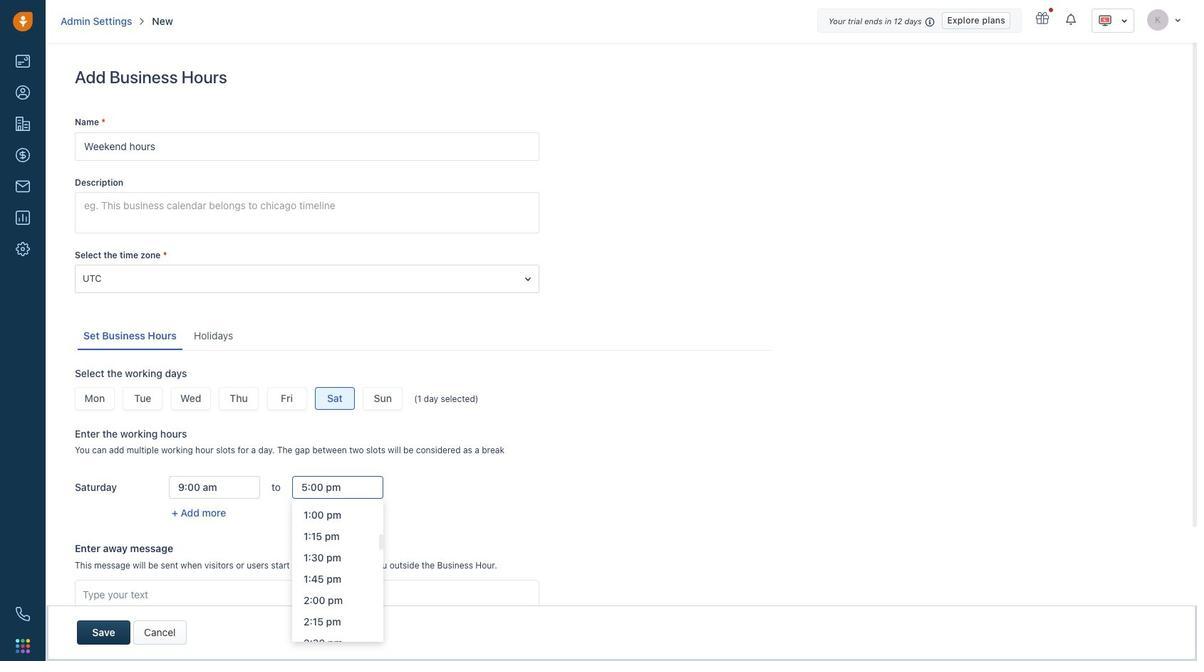 Task type: describe. For each thing, give the bounding box(es) containing it.
1 ic_arrow_down image from the left
[[1174, 15, 1181, 24]]

2 ic_arrow_down image from the left
[[1121, 16, 1128, 26]]

phone image
[[16, 608, 30, 622]]

bell regular image
[[1066, 13, 1077, 26]]

eg. Chicago Business hours text field
[[75, 132, 539, 161]]

eg. This business calendar belongs to chicago timeline text field
[[75, 192, 539, 233]]

freshworks switcher image
[[16, 640, 30, 654]]



Task type: locate. For each thing, give the bounding box(es) containing it.
1 horizontal spatial ic_arrow_down image
[[1174, 15, 1181, 24]]

0 horizontal spatial ic_arrow_down image
[[1121, 16, 1128, 26]]

phone element
[[9, 601, 37, 629]]

missing translation "unavailable" for locale "en-us" image
[[1098, 14, 1112, 28]]

ic_info_icon image
[[925, 16, 935, 28]]

ic_arrow_down image
[[1174, 15, 1181, 24], [1121, 16, 1128, 26]]



